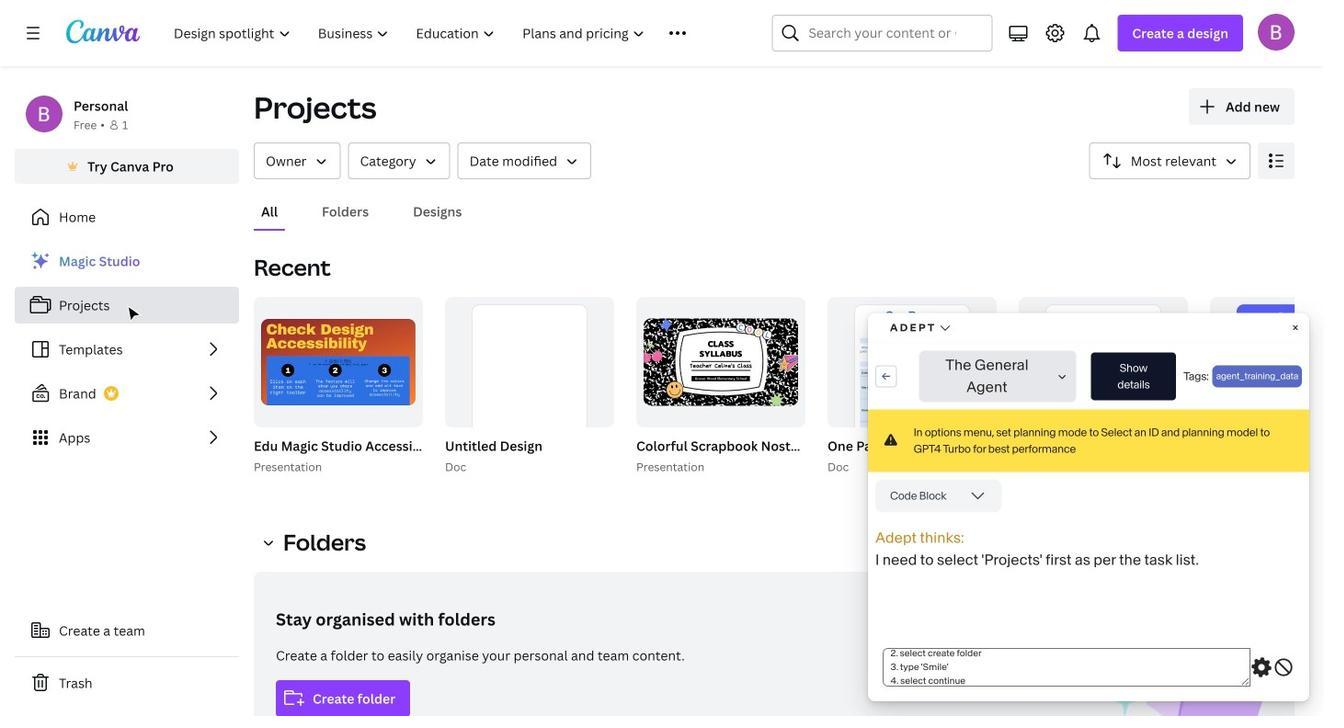 Task type: vqa. For each thing, say whether or not it's contained in the screenshot.
Monday.com icon
no



Task type: locate. For each thing, give the bounding box(es) containing it.
4 group from the left
[[824, 297, 1298, 476]]

list
[[15, 243, 239, 456]]

Name your folder text field
[[272, 181, 543, 216]]

3 group from the left
[[633, 297, 1100, 476]]

2 group from the left
[[441, 297, 614, 476]]

group
[[250, 297, 598, 476], [441, 297, 614, 476], [633, 297, 1100, 476], [824, 297, 1298, 476], [1015, 297, 1188, 476], [1206, 297, 1324, 476]]

None search field
[[772, 15, 993, 51]]

5 group from the left
[[1015, 297, 1188, 476]]



Task type: describe. For each thing, give the bounding box(es) containing it.
top level navigation element
[[162, 15, 728, 51]]

1 group from the left
[[250, 297, 598, 476]]

6 group from the left
[[1206, 297, 1324, 476]]

Type one or more names, groups or e​​ma​il​s text field
[[267, 265, 535, 292]]



